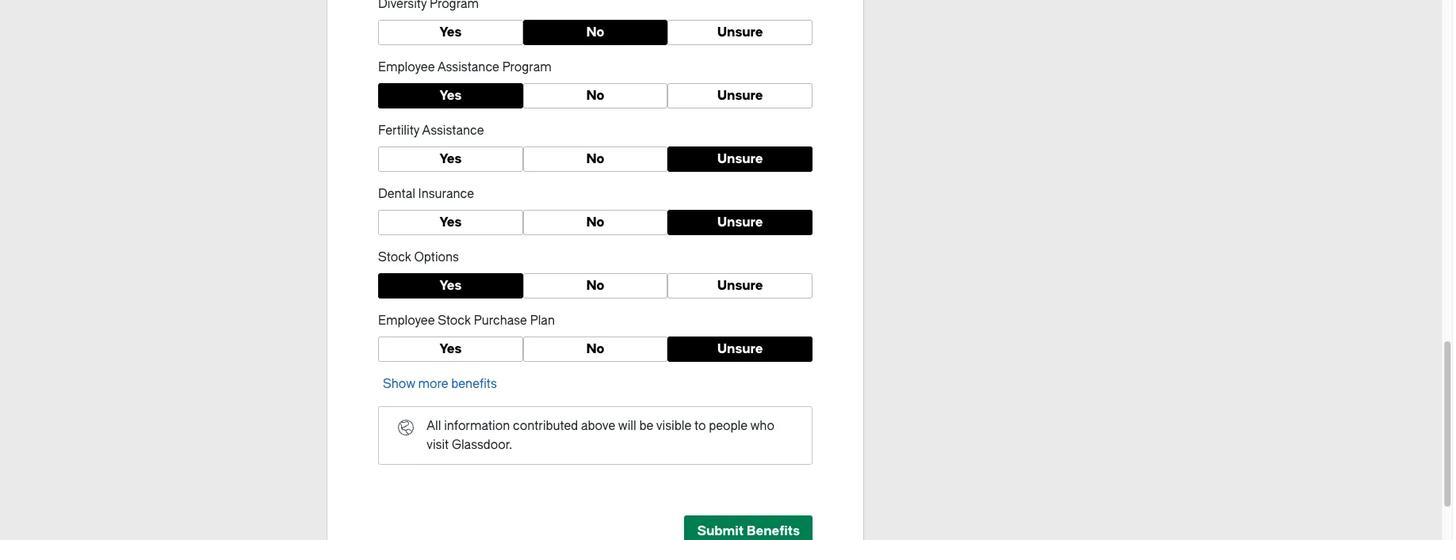 Task type: vqa. For each thing, say whether or not it's contained in the screenshot.
be at bottom left
yes



Task type: describe. For each thing, give the bounding box(es) containing it.
yes button for fertility assistance
[[378, 147, 523, 172]]

employee stock purchase plan
[[378, 314, 555, 328]]

contributed
[[513, 420, 578, 434]]

information
[[444, 420, 510, 434]]

1 unsure button from the top
[[668, 20, 813, 45]]

unsure button for fertility assistance
[[668, 147, 813, 172]]

above
[[581, 420, 616, 434]]

employee for employee assistance program
[[378, 60, 435, 75]]

all information contributed above will be visible to people who visit glassdoor.
[[427, 420, 775, 453]]

unsure for fertility assistance
[[718, 151, 763, 167]]

submit benefits button
[[685, 516, 813, 541]]

dental
[[378, 187, 416, 201]]

show more benefits
[[383, 378, 497, 392]]

will
[[619, 420, 637, 434]]

no button for employee assistance program
[[523, 83, 668, 109]]

1 yes from the top
[[440, 25, 462, 40]]

no for stock options
[[587, 278, 605, 293]]

options
[[414, 251, 459, 265]]

unsure button for employee stock purchase plan
[[668, 337, 813, 362]]

yes for fertility assistance
[[440, 151, 462, 167]]

0 horizontal spatial stock
[[378, 251, 411, 265]]

yes for dental insurance
[[440, 215, 462, 230]]

show more benefits button
[[378, 376, 502, 393]]

insurance
[[418, 187, 474, 201]]

people
[[709, 420, 748, 434]]

visit
[[427, 439, 449, 453]]

no button for stock options
[[523, 274, 668, 299]]

be
[[640, 420, 654, 434]]

1 unsure from the top
[[718, 25, 763, 40]]

no for employee assistance program
[[587, 88, 605, 103]]

glassdoor.
[[452, 439, 513, 453]]



Task type: locate. For each thing, give the bounding box(es) containing it.
no button for fertility assistance
[[523, 147, 668, 172]]

fertility assistance
[[378, 124, 484, 138]]

yes
[[440, 25, 462, 40], [440, 88, 462, 103], [440, 151, 462, 167], [440, 215, 462, 230], [440, 278, 462, 293], [440, 342, 462, 357]]

yes down employee stock purchase plan
[[440, 342, 462, 357]]

submit benefits
[[697, 524, 800, 539]]

no for employee stock purchase plan
[[587, 342, 605, 357]]

purchase
[[474, 314, 527, 328]]

stock left options
[[378, 251, 411, 265]]

4 yes from the top
[[440, 215, 462, 230]]

who
[[751, 420, 775, 434]]

all
[[427, 420, 441, 434]]

yes button down options
[[378, 274, 523, 299]]

6 no button from the top
[[523, 337, 668, 362]]

3 yes from the top
[[440, 151, 462, 167]]

5 unsure from the top
[[718, 278, 763, 293]]

employee
[[378, 60, 435, 75], [378, 314, 435, 328]]

2 unsure from the top
[[718, 88, 763, 103]]

yes button
[[378, 20, 523, 45], [378, 83, 523, 109], [378, 147, 523, 172], [378, 210, 523, 236], [378, 274, 523, 299], [378, 337, 523, 362]]

6 unsure button from the top
[[668, 337, 813, 362]]

benefits
[[747, 524, 800, 539]]

unsure button for stock options
[[668, 274, 813, 299]]

4 no button from the top
[[523, 210, 668, 236]]

6 yes button from the top
[[378, 337, 523, 362]]

2 employee from the top
[[378, 314, 435, 328]]

1 vertical spatial employee
[[378, 314, 435, 328]]

no for dental insurance
[[587, 215, 605, 230]]

stock left purchase at left
[[438, 314, 471, 328]]

3 yes button from the top
[[378, 147, 523, 172]]

yes button down employee stock purchase plan
[[378, 337, 523, 362]]

benefits
[[452, 378, 497, 392]]

5 no button from the top
[[523, 274, 668, 299]]

0 vertical spatial stock
[[378, 251, 411, 265]]

1 no button from the top
[[523, 20, 668, 45]]

4 yes button from the top
[[378, 210, 523, 236]]

2 unsure button from the top
[[668, 83, 813, 109]]

unsure for employee stock purchase plan
[[718, 342, 763, 357]]

6 yes from the top
[[440, 342, 462, 357]]

yes button for stock options
[[378, 274, 523, 299]]

yes button down the insurance
[[378, 210, 523, 236]]

employee up show
[[378, 314, 435, 328]]

2 no from the top
[[587, 88, 605, 103]]

4 no from the top
[[587, 215, 605, 230]]

dental insurance
[[378, 187, 474, 201]]

yes button for employee stock purchase plan
[[378, 337, 523, 362]]

submit
[[697, 524, 744, 539]]

1 vertical spatial assistance
[[422, 124, 484, 138]]

yes for employee stock purchase plan
[[440, 342, 462, 357]]

3 no from the top
[[587, 151, 605, 167]]

assistance right the fertility
[[422, 124, 484, 138]]

more
[[418, 378, 449, 392]]

4 unsure from the top
[[718, 215, 763, 230]]

1 vertical spatial stock
[[438, 314, 471, 328]]

no for fertility assistance
[[587, 151, 605, 167]]

5 unsure button from the top
[[668, 274, 813, 299]]

program
[[503, 60, 552, 75]]

unsure button for employee assistance program
[[668, 83, 813, 109]]

5 yes button from the top
[[378, 274, 523, 299]]

2 no button from the top
[[523, 83, 668, 109]]

assistance left program
[[438, 60, 500, 75]]

assistance
[[438, 60, 500, 75], [422, 124, 484, 138]]

unsure button
[[668, 20, 813, 45], [668, 83, 813, 109], [668, 147, 813, 172], [668, 210, 813, 236], [668, 274, 813, 299], [668, 337, 813, 362]]

yes button for employee assistance program
[[378, 83, 523, 109]]

yes button for dental insurance
[[378, 210, 523, 236]]

no button for employee stock purchase plan
[[523, 337, 668, 362]]

employee for employee stock purchase plan
[[378, 314, 435, 328]]

5 no from the top
[[587, 278, 605, 293]]

6 no from the top
[[587, 342, 605, 357]]

employee assistance program
[[378, 60, 552, 75]]

3 no button from the top
[[523, 147, 668, 172]]

yes down fertility assistance
[[440, 151, 462, 167]]

yes for stock options
[[440, 278, 462, 293]]

assistance for employee
[[438, 60, 500, 75]]

assistance for fertility
[[422, 124, 484, 138]]

yes down options
[[440, 278, 462, 293]]

1 employee from the top
[[378, 60, 435, 75]]

yes button down employee assistance program
[[378, 83, 523, 109]]

yes for employee assistance program
[[440, 88, 462, 103]]

yes down the insurance
[[440, 215, 462, 230]]

5 yes from the top
[[440, 278, 462, 293]]

yes up employee assistance program
[[440, 25, 462, 40]]

2 yes from the top
[[440, 88, 462, 103]]

fertility
[[378, 124, 420, 138]]

yes down employee assistance program
[[440, 88, 462, 103]]

1 yes button from the top
[[378, 20, 523, 45]]

yes button down fertility assistance
[[378, 147, 523, 172]]

visible
[[656, 420, 692, 434]]

to
[[695, 420, 706, 434]]

stock
[[378, 251, 411, 265], [438, 314, 471, 328]]

employee up the fertility
[[378, 60, 435, 75]]

unsure for dental insurance
[[718, 215, 763, 230]]

stock options
[[378, 251, 459, 265]]

4 unsure button from the top
[[668, 210, 813, 236]]

1 horizontal spatial stock
[[438, 314, 471, 328]]

no button for dental insurance
[[523, 210, 668, 236]]

unsure button for dental insurance
[[668, 210, 813, 236]]

show
[[383, 378, 415, 392]]

6 unsure from the top
[[718, 342, 763, 357]]

3 unsure from the top
[[718, 151, 763, 167]]

unsure for stock options
[[718, 278, 763, 293]]

unsure for employee assistance program
[[718, 88, 763, 103]]

yes button up employee assistance program
[[378, 20, 523, 45]]

unsure
[[718, 25, 763, 40], [718, 88, 763, 103], [718, 151, 763, 167], [718, 215, 763, 230], [718, 278, 763, 293], [718, 342, 763, 357]]

0 vertical spatial employee
[[378, 60, 435, 75]]

plan
[[530, 314, 555, 328]]

3 unsure button from the top
[[668, 147, 813, 172]]

2 yes button from the top
[[378, 83, 523, 109]]

no button
[[523, 20, 668, 45], [523, 83, 668, 109], [523, 147, 668, 172], [523, 210, 668, 236], [523, 274, 668, 299], [523, 337, 668, 362]]

no
[[587, 25, 605, 40], [587, 88, 605, 103], [587, 151, 605, 167], [587, 215, 605, 230], [587, 278, 605, 293], [587, 342, 605, 357]]

0 vertical spatial assistance
[[438, 60, 500, 75]]

1 no from the top
[[587, 25, 605, 40]]



